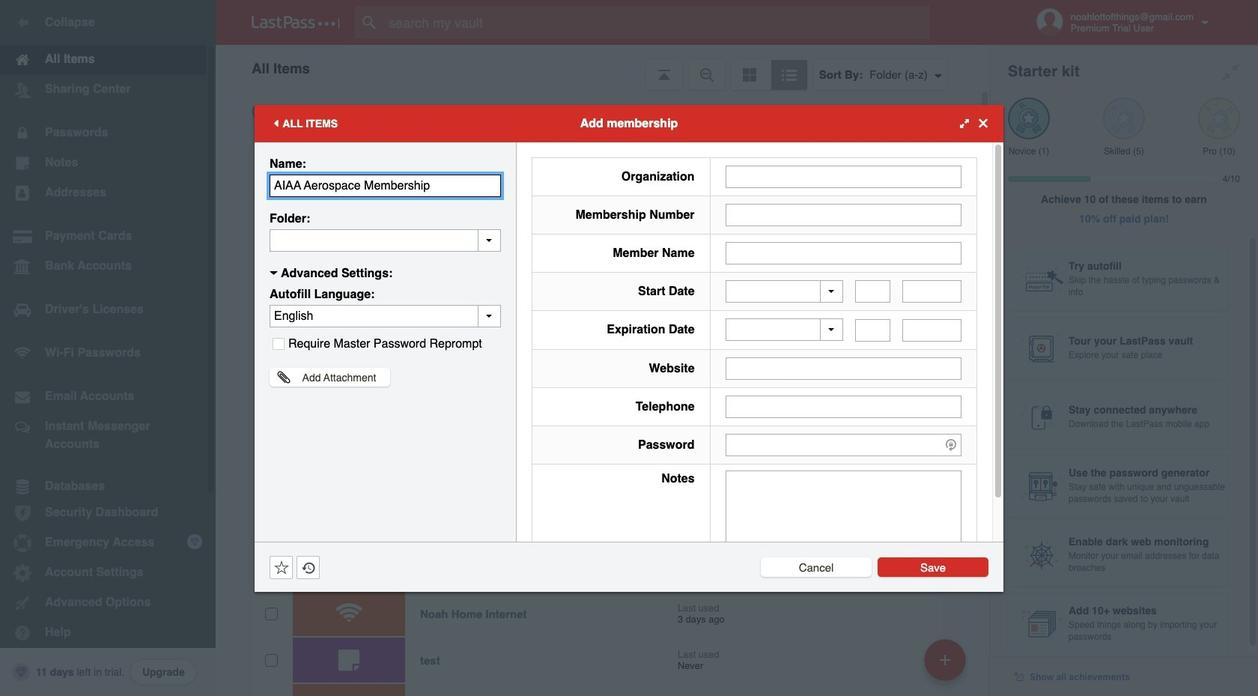 Task type: describe. For each thing, give the bounding box(es) containing it.
Search search field
[[355, 6, 954, 39]]

main navigation navigation
[[0, 0, 216, 696]]

lastpass image
[[252, 16, 340, 29]]

new item navigation
[[920, 635, 976, 696]]

vault options navigation
[[216, 45, 991, 90]]



Task type: vqa. For each thing, say whether or not it's contained in the screenshot.
caret right IMAGE
no



Task type: locate. For each thing, give the bounding box(es) containing it.
None password field
[[726, 434, 962, 456]]

search my vault text field
[[355, 6, 954, 39]]

dialog
[[255, 105, 1004, 592]]

None text field
[[726, 203, 962, 226], [726, 357, 962, 380], [726, 470, 962, 563], [726, 203, 962, 226], [726, 357, 962, 380], [726, 470, 962, 563]]

new item image
[[940, 655, 951, 665]]

None text field
[[726, 165, 962, 188], [270, 174, 501, 197], [270, 229, 501, 251], [726, 242, 962, 264], [856, 280, 891, 303], [903, 280, 962, 303], [856, 319, 891, 341], [903, 319, 962, 341], [726, 395, 962, 418], [726, 165, 962, 188], [270, 174, 501, 197], [270, 229, 501, 251], [726, 242, 962, 264], [856, 280, 891, 303], [903, 280, 962, 303], [856, 319, 891, 341], [903, 319, 962, 341], [726, 395, 962, 418]]



